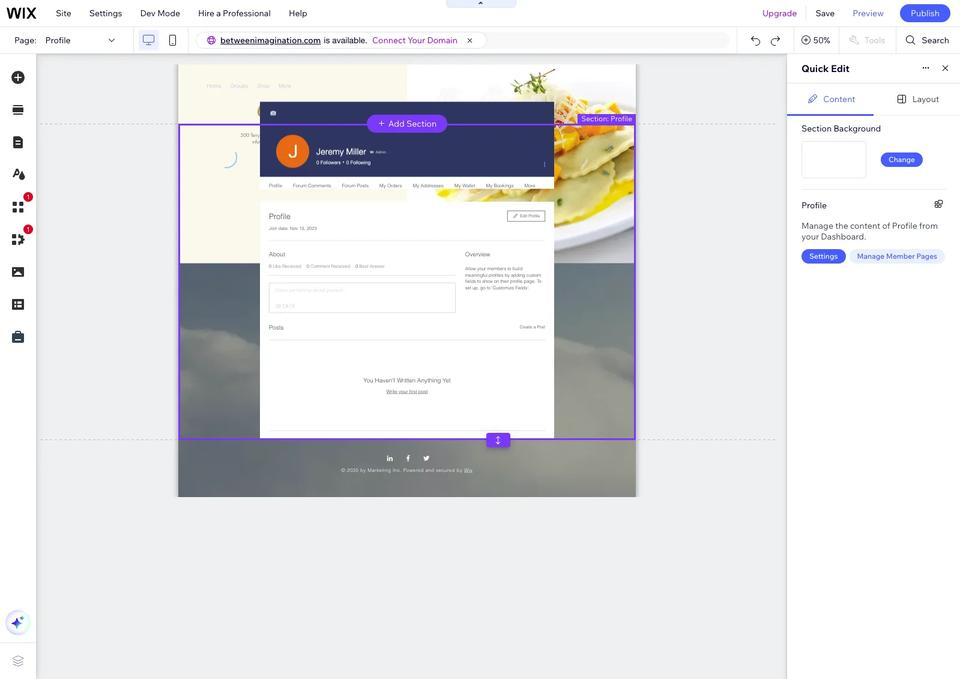 Task type: describe. For each thing, give the bounding box(es) containing it.
is
[[324, 35, 330, 45]]

add section
[[389, 118, 437, 129]]

layout
[[913, 93, 940, 104]]

available.
[[332, 35, 368, 45]]

1 1 button from the top
[[5, 192, 33, 220]]

a
[[216, 8, 221, 19]]

professional
[[223, 8, 271, 19]]

50% button
[[795, 27, 839, 53]]

section background
[[802, 123, 882, 134]]

manage member pages button
[[850, 249, 946, 264]]

of
[[883, 220, 891, 231]]

add section button
[[367, 114, 448, 132]]

search button
[[897, 27, 961, 53]]

1 1 from the top
[[26, 193, 30, 201]]

the
[[836, 220, 849, 231]]

betweenimagination.com
[[220, 35, 321, 46]]

help
[[289, 8, 307, 19]]

connect
[[372, 35, 406, 46]]

upgrade
[[763, 8, 797, 19]]

content
[[851, 220, 881, 231]]

2 1 button from the top
[[5, 225, 33, 252]]

quick edit
[[802, 62, 850, 74]]

edit
[[831, 62, 850, 74]]

your
[[802, 231, 820, 242]]

section inside button
[[407, 118, 437, 129]]

site
[[56, 8, 71, 19]]

50%
[[814, 35, 831, 46]]

member
[[887, 252, 915, 261]]

tools button
[[840, 27, 897, 53]]

settings inside button
[[810, 252, 838, 261]]

manage for manage the content of profile from your dashboard.
[[802, 220, 834, 231]]

is available. connect your domain
[[324, 35, 458, 46]]

settings button
[[802, 249, 846, 264]]



Task type: vqa. For each thing, say whether or not it's contained in the screenshot.
the Tools button
yes



Task type: locate. For each thing, give the bounding box(es) containing it.
section:
[[582, 114, 609, 123], [582, 114, 609, 123]]

dashboard.
[[821, 231, 867, 242]]

from
[[920, 220, 938, 231]]

0 horizontal spatial manage
[[802, 220, 834, 231]]

tools
[[865, 35, 886, 46]]

0 vertical spatial manage
[[802, 220, 834, 231]]

1
[[26, 193, 30, 201], [26, 226, 30, 233]]

section: profile
[[582, 114, 633, 123], [582, 114, 633, 123]]

1 vertical spatial 1 button
[[5, 225, 33, 252]]

1 horizontal spatial section
[[802, 123, 832, 134]]

manage left the
[[802, 220, 834, 231]]

0 vertical spatial settings
[[89, 8, 122, 19]]

profile
[[45, 35, 71, 46], [611, 114, 633, 123], [611, 114, 633, 123], [802, 200, 827, 211], [893, 220, 918, 231]]

dev
[[140, 8, 156, 19]]

2 1 from the top
[[26, 226, 30, 233]]

save
[[816, 8, 835, 19]]

domain
[[427, 35, 458, 46]]

section right "add" on the left of page
[[407, 118, 437, 129]]

0 vertical spatial 1 button
[[5, 192, 33, 220]]

settings left "dev"
[[89, 8, 122, 19]]

content
[[824, 93, 856, 104]]

1 vertical spatial settings
[[810, 252, 838, 261]]

publish button
[[900, 4, 951, 22]]

your
[[408, 35, 426, 46]]

dev mode
[[140, 8, 180, 19]]

settings
[[89, 8, 122, 19], [810, 252, 838, 261]]

0 horizontal spatial settings
[[89, 8, 122, 19]]

preview
[[853, 8, 884, 19]]

background
[[834, 123, 882, 134]]

manage the content of profile from your dashboard.
[[802, 220, 938, 242]]

add
[[389, 118, 405, 129]]

manage inside manage the content of profile from your dashboard.
[[802, 220, 834, 231]]

manage member pages
[[858, 252, 938, 261]]

publish
[[911, 8, 940, 19]]

search
[[922, 35, 950, 46]]

1 horizontal spatial settings
[[810, 252, 838, 261]]

manage for manage member pages
[[858, 252, 885, 261]]

change
[[889, 155, 916, 164]]

section down the content
[[802, 123, 832, 134]]

profile inside manage the content of profile from your dashboard.
[[893, 220, 918, 231]]

mode
[[157, 8, 180, 19]]

hire
[[198, 8, 215, 19]]

1 button
[[5, 192, 33, 220], [5, 225, 33, 252]]

1 horizontal spatial manage
[[858, 252, 885, 261]]

manage inside button
[[858, 252, 885, 261]]

save button
[[807, 0, 844, 26]]

manage down manage the content of profile from your dashboard.
[[858, 252, 885, 261]]

quick
[[802, 62, 829, 74]]

1 vertical spatial manage
[[858, 252, 885, 261]]

settings down your
[[810, 252, 838, 261]]

section
[[407, 118, 437, 129], [802, 123, 832, 134]]

hire a professional
[[198, 8, 271, 19]]

manage
[[802, 220, 834, 231], [858, 252, 885, 261]]

0 vertical spatial 1
[[26, 193, 30, 201]]

1 vertical spatial 1
[[26, 226, 30, 233]]

preview button
[[844, 0, 893, 26]]

change button
[[881, 153, 923, 167]]

0 horizontal spatial section
[[407, 118, 437, 129]]

pages
[[917, 252, 938, 261]]



